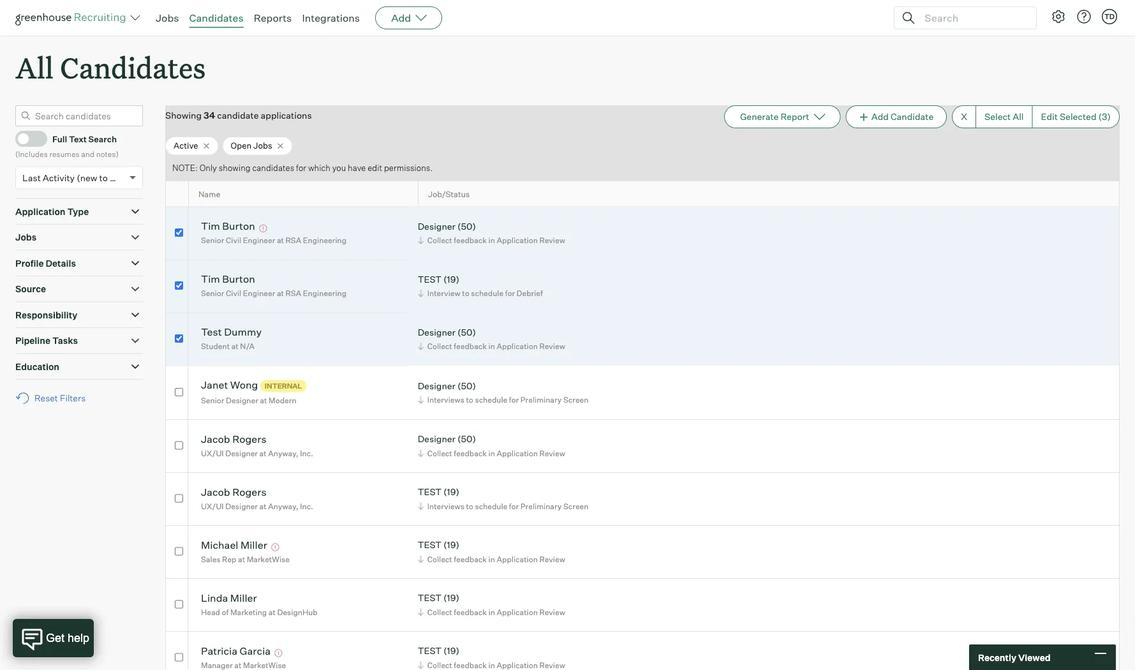 Task type: vqa. For each thing, say whether or not it's contained in the screenshot.
1st Interviews from the bottom
yes



Task type: describe. For each thing, give the bounding box(es) containing it.
wong
[[230, 379, 258, 391]]

for for test (19) interview to schedule for debrief
[[505, 289, 515, 298]]

michael
[[201, 539, 238, 551]]

schedule for tim burton
[[471, 289, 504, 298]]

note: only showing candidates for which you have edit permissions.
[[172, 163, 433, 173]]

td button
[[1100, 6, 1120, 27]]

review for student at n/a
[[540, 342, 565, 351]]

last activity (new to old)
[[22, 172, 126, 183]]

review for sales rep at marketwise
[[540, 555, 565, 564]]

for for test (19) interviews to schedule for preliminary screen
[[509, 502, 519, 511]]

5 test from the top
[[418, 645, 442, 657]]

collect feedback in application review link for manager at marketwise
[[416, 659, 569, 670]]

student
[[201, 342, 230, 351]]

open jobs
[[231, 141, 272, 151]]

application type
[[15, 206, 89, 217]]

1 engineering from the top
[[303, 236, 347, 245]]

test (19) interview to schedule for debrief
[[418, 274, 543, 298]]

full
[[52, 134, 67, 144]]

feedback for sales rep at marketwise
[[454, 555, 487, 564]]

designer (50) interviews to schedule for preliminary screen
[[418, 380, 589, 405]]

only
[[200, 163, 217, 173]]

manager at marketwise
[[201, 660, 286, 670]]

5 (19) from the top
[[444, 645, 460, 657]]

(19) for burton
[[444, 274, 460, 285]]

patricia garcia has been in application review for more than 5 days image
[[273, 650, 284, 657]]

at down patricia garcia link
[[234, 660, 242, 670]]

configure image
[[1051, 9, 1067, 24]]

review for manager at marketwise
[[540, 660, 565, 670]]

at inside linda miller head of marketing at designhub
[[269, 607, 276, 617]]

x
[[961, 111, 968, 122]]

anyway, for test (19)
[[268, 502, 299, 511]]

(19) for rogers
[[444, 487, 460, 498]]

(includes
[[15, 149, 48, 159]]

inc. for designer (50)
[[300, 449, 313, 458]]

edit selected (3) link
[[1033, 105, 1120, 128]]

linda miller head of marketing at designhub
[[201, 592, 318, 617]]

all candidates
[[15, 49, 206, 86]]

review for senior civil engineer at rsa engineering
[[540, 236, 565, 245]]

to for last activity (new to old)
[[99, 172, 108, 183]]

and
[[81, 149, 94, 159]]

interviews to schedule for preliminary screen link for (19)
[[416, 500, 592, 512]]

application for head of marketing at designhub
[[497, 607, 538, 617]]

1 tim burton link from the top
[[201, 220, 255, 234]]

2 horizontal spatial jobs
[[253, 141, 272, 151]]

showing
[[219, 163, 251, 173]]

engineering inside tim burton senior civil engineer at rsa engineering
[[303, 289, 347, 298]]

n/a
[[240, 342, 255, 351]]

old)
[[110, 172, 126, 183]]

1 engineer from the top
[[243, 236, 275, 245]]

in for student at n/a
[[489, 342, 495, 351]]

tim for tim burton
[[201, 220, 220, 232]]

Search candidates field
[[15, 105, 143, 127]]

tim for tim burton senior civil engineer at rsa engineering
[[201, 273, 220, 285]]

to for test (19) interviews to schedule for preliminary screen
[[466, 502, 474, 511]]

report
[[781, 111, 810, 122]]

name
[[199, 189, 220, 199]]

type
[[67, 206, 89, 217]]

collect for ux/ui designer at anyway, inc.
[[428, 449, 452, 458]]

janet
[[201, 379, 228, 391]]

Search text field
[[922, 9, 1025, 27]]

candidates link
[[189, 11, 244, 24]]

profile
[[15, 258, 44, 269]]

2 test (19) collect feedback in application review from the top
[[418, 592, 565, 617]]

linda
[[201, 592, 228, 604]]

designer inside designer (50) interviews to schedule for preliminary screen
[[418, 380, 456, 391]]

last activity (new to old) option
[[22, 172, 126, 183]]

add button
[[375, 6, 442, 29]]

1 vertical spatial candidates
[[60, 49, 206, 86]]

preliminary for (50)
[[521, 395, 562, 405]]

reset
[[34, 393, 58, 404]]

filters
[[60, 393, 86, 404]]

head
[[201, 607, 220, 617]]

jacob rogers link for test
[[201, 486, 267, 500]]

collect for manager at marketwise
[[428, 660, 452, 670]]

michael miller link
[[201, 539, 267, 553]]

designhub
[[277, 607, 318, 617]]

collect for sales rep at marketwise
[[428, 555, 452, 564]]

michael miller has been in application review for more than 5 days image
[[270, 544, 281, 551]]

senior inside tim burton senior civil engineer at rsa engineering
[[201, 289, 224, 298]]

designer (50) collect feedback in application review for jacob rogers
[[418, 434, 565, 458]]

text
[[69, 134, 87, 144]]

profile details
[[15, 258, 76, 269]]

schedule inside designer (50) interviews to schedule for preliminary screen
[[475, 395, 508, 405]]

activity
[[43, 172, 75, 183]]

patricia garcia link
[[201, 645, 271, 659]]

patricia garcia
[[201, 645, 271, 657]]

1 vertical spatial all
[[1013, 111, 1024, 122]]

add for add
[[391, 11, 411, 24]]

application for manager at marketwise
[[497, 660, 538, 670]]

jacob rogers ux/ui designer at anyway, inc. for designer (50)
[[201, 433, 313, 458]]

x link
[[953, 105, 976, 128]]

select
[[985, 111, 1011, 122]]

tim burton has been in application review for more than 5 days image
[[257, 225, 269, 232]]

interview to schedule for debrief link
[[416, 287, 546, 300]]

manager
[[201, 660, 233, 670]]

0 vertical spatial marketwise
[[247, 555, 290, 564]]

feedback for head of marketing at designhub
[[454, 607, 487, 617]]

senior for janet
[[201, 396, 224, 405]]

rep
[[222, 555, 236, 564]]

application for sales rep at marketwise
[[497, 555, 538, 564]]

(50) for student at n/a
[[458, 327, 476, 338]]

feedback for ux/ui designer at anyway, inc.
[[454, 449, 487, 458]]

applications
[[261, 110, 312, 121]]

review for head of marketing at designhub
[[540, 607, 565, 617]]

full text search (includes resumes and notes)
[[15, 134, 119, 159]]

application for student at n/a
[[497, 342, 538, 351]]

garcia
[[240, 645, 271, 657]]

0 vertical spatial all
[[15, 49, 54, 86]]

select all
[[985, 111, 1024, 122]]

schedule for jacob rogers
[[475, 502, 508, 511]]

open
[[231, 141, 252, 151]]

jacob for test (19)
[[201, 486, 230, 498]]

debrief
[[517, 289, 543, 298]]

burton for tim burton senior civil engineer at rsa engineering
[[222, 273, 255, 285]]

in for sales rep at marketwise
[[489, 555, 495, 564]]

sales
[[201, 555, 221, 564]]

to for test (19) interview to schedule for debrief
[[462, 289, 470, 298]]

details
[[46, 258, 76, 269]]

pipeline tasks
[[15, 335, 78, 346]]

candidate
[[891, 111, 934, 122]]

1 horizontal spatial jobs
[[156, 11, 179, 24]]



Task type: locate. For each thing, give the bounding box(es) containing it.
collect feedback in application review link for senior civil engineer at rsa engineering
[[416, 234, 569, 247]]

0 vertical spatial schedule
[[471, 289, 504, 298]]

2 interviews to schedule for preliminary screen link from the top
[[416, 500, 592, 512]]

miller for linda
[[230, 592, 257, 604]]

5 collect feedback in application review link from the top
[[416, 606, 569, 618]]

2 collect from the top
[[428, 342, 452, 351]]

reports
[[254, 11, 292, 24]]

2 vertical spatial test (19) collect feedback in application review
[[418, 645, 565, 670]]

2 vertical spatial designer (50) collect feedback in application review
[[418, 434, 565, 458]]

designer (50) collect feedback in application review
[[418, 221, 565, 245], [418, 327, 565, 351], [418, 434, 565, 458]]

generate report
[[740, 111, 810, 122]]

2 preliminary from the top
[[521, 502, 562, 511]]

0 vertical spatial engineer
[[243, 236, 275, 245]]

collect feedback in application review link for sales rep at marketwise
[[416, 553, 569, 565]]

preliminary inside designer (50) interviews to schedule for preliminary screen
[[521, 395, 562, 405]]

collect feedback in application review link for head of marketing at designhub
[[416, 606, 569, 618]]

0 vertical spatial tim
[[201, 220, 220, 232]]

at down senior designer at modern
[[260, 449, 267, 458]]

internal
[[265, 382, 302, 390]]

3 designer (50) collect feedback in application review from the top
[[418, 434, 565, 458]]

selected
[[1060, 111, 1097, 122]]

0 vertical spatial tim burton link
[[201, 220, 255, 234]]

miller up sales rep at marketwise on the left
[[241, 539, 267, 551]]

jacob down senior designer at modern
[[201, 433, 230, 445]]

search
[[88, 134, 117, 144]]

4 review from the top
[[540, 555, 565, 564]]

1 (19) from the top
[[444, 274, 460, 285]]

designer (50) collect feedback in application review up the "test (19) interviews to schedule for preliminary screen"
[[418, 434, 565, 458]]

1 rsa from the top
[[286, 236, 301, 245]]

1 vertical spatial senior
[[201, 289, 224, 298]]

0 vertical spatial preliminary
[[521, 395, 562, 405]]

0 vertical spatial senior
[[201, 236, 224, 245]]

5 in from the top
[[489, 607, 495, 617]]

to inside test (19) interview to schedule for debrief
[[462, 289, 470, 298]]

(50) for senior designer at modern
[[458, 380, 476, 391]]

preliminary inside the "test (19) interviews to schedule for preliminary screen"
[[521, 502, 562, 511]]

test for jacob rogers
[[418, 487, 442, 498]]

for
[[296, 163, 306, 173], [505, 289, 515, 298], [509, 395, 519, 405], [509, 502, 519, 511]]

anyway, for designer (50)
[[268, 449, 299, 458]]

3 test (19) collect feedback in application review from the top
[[418, 645, 565, 670]]

3 collect from the top
[[428, 449, 452, 458]]

1 review from the top
[[540, 236, 565, 245]]

4 test from the top
[[418, 592, 442, 604]]

1 interviews to schedule for preliminary screen link from the top
[[416, 394, 592, 406]]

civil inside tim burton senior civil engineer at rsa engineering
[[226, 289, 241, 298]]

2 rogers from the top
[[232, 486, 267, 498]]

for for designer (50) interviews to schedule for preliminary screen
[[509, 395, 519, 405]]

1 vertical spatial schedule
[[475, 395, 508, 405]]

jacob
[[201, 433, 230, 445], [201, 486, 230, 498]]

1 vertical spatial engineer
[[243, 289, 275, 298]]

candidates
[[252, 163, 294, 173]]

3 collect feedback in application review link from the top
[[416, 447, 569, 459]]

dummy
[[224, 326, 262, 338]]

2 vertical spatial schedule
[[475, 502, 508, 511]]

jacob rogers link down senior designer at modern
[[201, 433, 267, 447]]

inc. for test (19)
[[300, 502, 313, 511]]

modern
[[269, 396, 297, 405]]

application
[[15, 206, 65, 217], [497, 236, 538, 245], [497, 342, 538, 351], [497, 449, 538, 458], [497, 555, 538, 564], [497, 607, 538, 617], [497, 660, 538, 670]]

tim burton link
[[201, 220, 255, 234], [201, 273, 255, 287]]

jobs up profile
[[15, 232, 37, 243]]

1 vertical spatial rsa
[[286, 289, 301, 298]]

pipeline
[[15, 335, 50, 346]]

1 vertical spatial tim burton link
[[201, 273, 255, 287]]

viewed
[[1019, 652, 1051, 663]]

interview
[[428, 289, 461, 298]]

1 test from the top
[[418, 274, 442, 285]]

last
[[22, 172, 41, 183]]

3 review from the top
[[540, 449, 565, 458]]

1 vertical spatial designer (50) collect feedback in application review
[[418, 327, 565, 351]]

2 jacob rogers link from the top
[[201, 486, 267, 500]]

1 test (19) collect feedback in application review from the top
[[418, 540, 565, 564]]

2 engineer from the top
[[243, 289, 275, 298]]

interviews for test
[[428, 502, 465, 511]]

1 vertical spatial tim
[[201, 273, 220, 285]]

at left modern
[[260, 396, 267, 405]]

test dummy student at n/a
[[201, 326, 262, 351]]

at right the marketing
[[269, 607, 276, 617]]

miller for michael
[[241, 539, 267, 551]]

4 collect from the top
[[428, 555, 452, 564]]

collect feedback in application review link for student at n/a
[[416, 340, 569, 352]]

job/status
[[428, 189, 470, 199]]

you
[[332, 163, 346, 173]]

1 in from the top
[[489, 236, 495, 245]]

jacob rogers ux/ui designer at anyway, inc. down senior designer at modern
[[201, 433, 313, 458]]

all
[[15, 49, 54, 86], [1013, 111, 1024, 122]]

miller inside linda miller head of marketing at designhub
[[230, 592, 257, 604]]

for inside designer (50) interviews to schedule for preliminary screen
[[509, 395, 519, 405]]

2 ux/ui from the top
[[201, 502, 224, 511]]

1 jacob rogers ux/ui designer at anyway, inc. from the top
[[201, 433, 313, 458]]

test for linda miller
[[418, 592, 442, 604]]

4 (19) from the top
[[444, 592, 460, 604]]

3 (50) from the top
[[458, 380, 476, 391]]

at
[[277, 236, 284, 245], [277, 289, 284, 298], [232, 342, 239, 351], [260, 396, 267, 405], [260, 449, 267, 458], [260, 502, 267, 511], [238, 555, 245, 564], [269, 607, 276, 617], [234, 660, 242, 670]]

anyway, up michael miller has been in application review for more than 5 days icon
[[268, 502, 299, 511]]

interviews
[[428, 395, 465, 405], [428, 502, 465, 511]]

3 senior from the top
[[201, 396, 224, 405]]

2 vertical spatial jobs
[[15, 232, 37, 243]]

to inside designer (50) interviews to schedule for preliminary screen
[[466, 395, 474, 405]]

0 vertical spatial add
[[391, 11, 411, 24]]

4 collect feedback in application review link from the top
[[416, 553, 569, 565]]

2 review from the top
[[540, 342, 565, 351]]

permissions.
[[384, 163, 433, 173]]

note:
[[172, 163, 198, 173]]

1 collect from the top
[[428, 236, 452, 245]]

6 in from the top
[[489, 660, 495, 670]]

1 vertical spatial preliminary
[[521, 502, 562, 511]]

integrations
[[302, 11, 360, 24]]

1 horizontal spatial all
[[1013, 111, 1024, 122]]

tim inside tim burton senior civil engineer at rsa engineering
[[201, 273, 220, 285]]

civil up the test dummy link on the left of page
[[226, 289, 241, 298]]

edit selected (3)
[[1041, 111, 1111, 122]]

generate
[[740, 111, 779, 122]]

1 vertical spatial burton
[[222, 273, 255, 285]]

1 jacob from the top
[[201, 433, 230, 445]]

tim burton
[[201, 220, 255, 232]]

2 designer (50) collect feedback in application review from the top
[[418, 327, 565, 351]]

for inside test (19) interview to schedule for debrief
[[505, 289, 515, 298]]

tim up test
[[201, 273, 220, 285]]

1 vertical spatial inc.
[[300, 502, 313, 511]]

edit
[[1041, 111, 1058, 122]]

1 (50) from the top
[[458, 221, 476, 232]]

interviews inside the "test (19) interviews to schedule for preliminary screen"
[[428, 502, 465, 511]]

1 vertical spatial jacob
[[201, 486, 230, 498]]

6 feedback from the top
[[454, 660, 487, 670]]

reset filters
[[34, 393, 86, 404]]

2 feedback from the top
[[454, 342, 487, 351]]

1 inc. from the top
[[300, 449, 313, 458]]

jacob up "michael"
[[201, 486, 230, 498]]

designer (50) collect feedback in application review up test (19) interview to schedule for debrief
[[418, 221, 565, 245]]

screen inside the "test (19) interviews to schedule for preliminary screen"
[[564, 502, 589, 511]]

integrations link
[[302, 11, 360, 24]]

for inside the "test (19) interviews to schedule for preliminary screen"
[[509, 502, 519, 511]]

5 collect from the top
[[428, 607, 452, 617]]

None checkbox
[[175, 229, 183, 237], [175, 282, 183, 290], [175, 388, 183, 396], [175, 495, 183, 503], [175, 547, 183, 556], [175, 600, 183, 609], [175, 653, 183, 662], [175, 229, 183, 237], [175, 282, 183, 290], [175, 388, 183, 396], [175, 495, 183, 503], [175, 547, 183, 556], [175, 600, 183, 609], [175, 653, 183, 662]]

0 vertical spatial interviews
[[428, 395, 465, 405]]

preliminary
[[521, 395, 562, 405], [521, 502, 562, 511]]

tim down 'name'
[[201, 220, 220, 232]]

schedule inside the "test (19) interviews to schedule for preliminary screen"
[[475, 502, 508, 511]]

designer (50) collect feedback in application review down interview to schedule for debrief link
[[418, 327, 565, 351]]

jacob rogers link for designer
[[201, 433, 267, 447]]

0 vertical spatial jacob rogers link
[[201, 433, 267, 447]]

responsibility
[[15, 309, 77, 321]]

all right select
[[1013, 111, 1024, 122]]

jobs left candidates link
[[156, 11, 179, 24]]

ux/ui
[[201, 449, 224, 458], [201, 502, 224, 511]]

1 screen from the top
[[564, 395, 589, 405]]

screen inside designer (50) interviews to schedule for preliminary screen
[[564, 395, 589, 405]]

0 vertical spatial burton
[[222, 220, 255, 232]]

at inside 'test dummy student at n/a'
[[232, 342, 239, 351]]

6 collect from the top
[[428, 660, 452, 670]]

miller up the marketing
[[230, 592, 257, 604]]

2 in from the top
[[489, 342, 495, 351]]

interviews for designer
[[428, 395, 465, 405]]

tim burton link up the test dummy link on the left of page
[[201, 273, 255, 287]]

application for ux/ui designer at anyway, inc.
[[497, 449, 538, 458]]

1 vertical spatial test (19) collect feedback in application review
[[418, 592, 565, 617]]

senior down the tim burton
[[201, 236, 224, 245]]

to for designer (50) interviews to schedule for preliminary screen
[[466, 395, 474, 405]]

1 senior from the top
[[201, 236, 224, 245]]

in for head of marketing at designhub
[[489, 607, 495, 617]]

0 vertical spatial ux/ui
[[201, 449, 224, 458]]

0 horizontal spatial add
[[391, 11, 411, 24]]

sales rep at marketwise
[[201, 555, 290, 564]]

to
[[99, 172, 108, 183], [462, 289, 470, 298], [466, 395, 474, 405], [466, 502, 474, 511]]

jacob rogers link
[[201, 433, 267, 447], [201, 486, 267, 500]]

0 vertical spatial miller
[[241, 539, 267, 551]]

5 feedback from the top
[[454, 607, 487, 617]]

candidate reports are now available! apply filters and select "view in app" element
[[724, 105, 841, 128]]

add candidate link
[[846, 105, 947, 128]]

test (19) collect feedback in application review for patricia garcia
[[418, 645, 565, 670]]

engineer down tim burton has been in application review for more than 5 days "icon"
[[243, 236, 275, 245]]

1 tim from the top
[[201, 220, 220, 232]]

1 vertical spatial ux/ui
[[201, 502, 224, 511]]

test (19) interviews to schedule for preliminary screen
[[418, 487, 589, 511]]

1 vertical spatial interviews to schedule for preliminary screen link
[[416, 500, 592, 512]]

in for ux/ui designer at anyway, inc.
[[489, 449, 495, 458]]

0 horizontal spatial jobs
[[15, 232, 37, 243]]

add inside popup button
[[391, 11, 411, 24]]

3 feedback from the top
[[454, 449, 487, 458]]

2 vertical spatial senior
[[201, 396, 224, 405]]

jacob rogers link up michael miller
[[201, 486, 267, 500]]

2 civil from the top
[[226, 289, 241, 298]]

janet wong link
[[201, 379, 258, 393]]

resumes
[[49, 149, 80, 159]]

1 ux/ui from the top
[[201, 449, 224, 458]]

engineering
[[303, 236, 347, 245], [303, 289, 347, 298]]

application for senior civil engineer at rsa engineering
[[497, 236, 538, 245]]

collect for head of marketing at designhub
[[428, 607, 452, 617]]

notes)
[[96, 149, 119, 159]]

in for senior civil engineer at rsa engineering
[[489, 236, 495, 245]]

0 horizontal spatial all
[[15, 49, 54, 86]]

1 vertical spatial rogers
[[232, 486, 267, 498]]

candidate
[[217, 110, 259, 121]]

(19) inside test (19) interview to schedule for debrief
[[444, 274, 460, 285]]

1 rogers from the top
[[232, 433, 267, 445]]

test inside the "test (19) interviews to schedule for preliminary screen"
[[418, 487, 442, 498]]

1 collect feedback in application review link from the top
[[416, 234, 569, 247]]

2 (19) from the top
[[444, 487, 460, 498]]

1 interviews from the top
[[428, 395, 465, 405]]

checkmark image
[[21, 134, 31, 143]]

0 vertical spatial jacob
[[201, 433, 230, 445]]

marketing
[[230, 607, 267, 617]]

in for manager at marketwise
[[489, 660, 495, 670]]

1 preliminary from the top
[[521, 395, 562, 405]]

designer
[[418, 221, 456, 232], [418, 327, 456, 338], [418, 380, 456, 391], [226, 396, 258, 405], [418, 434, 456, 445], [225, 449, 258, 458], [225, 502, 258, 511]]

0 vertical spatial candidates
[[189, 11, 244, 24]]

engineer inside tim burton senior civil engineer at rsa engineering
[[243, 289, 275, 298]]

add for add candidate
[[872, 111, 889, 122]]

2 test from the top
[[418, 487, 442, 498]]

at left n/a
[[232, 342, 239, 351]]

collect for senior civil engineer at rsa engineering
[[428, 236, 452, 245]]

which
[[308, 163, 331, 173]]

michael miller
[[201, 539, 267, 551]]

4 feedback from the top
[[454, 555, 487, 564]]

collect feedback in application review link for ux/ui designer at anyway, inc.
[[416, 447, 569, 459]]

at down senior civil engineer at rsa engineering
[[277, 289, 284, 298]]

education
[[15, 361, 59, 372]]

0 vertical spatial rsa
[[286, 236, 301, 245]]

jacob for designer (50)
[[201, 433, 230, 445]]

1 civil from the top
[[226, 236, 241, 245]]

showing
[[165, 110, 202, 121]]

2 inc. from the top
[[300, 502, 313, 511]]

rogers for designer
[[232, 433, 267, 445]]

test dummy link
[[201, 326, 262, 340]]

feedback for student at n/a
[[454, 342, 487, 351]]

3 (19) from the top
[[444, 540, 460, 551]]

marketwise down michael miller has been in application review for more than 5 days icon
[[247, 555, 290, 564]]

1 horizontal spatial add
[[872, 111, 889, 122]]

2 jacob from the top
[[201, 486, 230, 498]]

6 collect feedback in application review link from the top
[[416, 659, 569, 670]]

(3)
[[1099, 111, 1111, 122]]

active
[[174, 141, 198, 151]]

jacob rogers ux/ui designer at anyway, inc. up michael miller
[[201, 486, 313, 511]]

1 vertical spatial interviews
[[428, 502, 465, 511]]

screen for (50)
[[564, 395, 589, 405]]

senior civil engineer at rsa engineering
[[201, 236, 347, 245]]

1 vertical spatial jacob rogers ux/ui designer at anyway, inc.
[[201, 486, 313, 511]]

1 burton from the top
[[222, 220, 255, 232]]

2 tim from the top
[[201, 273, 220, 285]]

1 vertical spatial civil
[[226, 289, 241, 298]]

senior designer at modern
[[201, 396, 297, 405]]

source
[[15, 284, 46, 295]]

burton down senior civil engineer at rsa engineering
[[222, 273, 255, 285]]

rsa inside tim burton senior civil engineer at rsa engineering
[[286, 289, 301, 298]]

linda miller link
[[201, 592, 257, 606]]

test
[[201, 326, 222, 338]]

senior down "janet"
[[201, 396, 224, 405]]

reset filters button
[[15, 386, 92, 410]]

review
[[540, 236, 565, 245], [540, 342, 565, 351], [540, 449, 565, 458], [540, 555, 565, 564], [540, 607, 565, 617], [540, 660, 565, 670]]

0 vertical spatial jacob rogers ux/ui designer at anyway, inc.
[[201, 433, 313, 458]]

2 collect feedback in application review link from the top
[[416, 340, 569, 352]]

janet wong
[[201, 379, 258, 391]]

jobs right "open"
[[253, 141, 272, 151]]

burton inside tim burton senior civil engineer at rsa engineering
[[222, 273, 255, 285]]

ux/ui for test (19)
[[201, 502, 224, 511]]

ux/ui for designer (50)
[[201, 449, 224, 458]]

td button
[[1102, 9, 1118, 24]]

2 (50) from the top
[[458, 327, 476, 338]]

senior for tim
[[201, 236, 224, 245]]

edit
[[368, 163, 382, 173]]

generate report button
[[724, 105, 841, 128]]

2 anyway, from the top
[[268, 502, 299, 511]]

candidates right jobs link
[[189, 11, 244, 24]]

0 vertical spatial rogers
[[232, 433, 267, 445]]

(50) inside designer (50) interviews to schedule for preliminary screen
[[458, 380, 476, 391]]

(19) inside the "test (19) interviews to schedule for preliminary screen"
[[444, 487, 460, 498]]

collect feedback in application review link
[[416, 234, 569, 247], [416, 340, 569, 352], [416, 447, 569, 459], [416, 553, 569, 565], [416, 606, 569, 618], [416, 659, 569, 670]]

greenhouse recruiting image
[[15, 10, 130, 26]]

test
[[418, 274, 442, 285], [418, 487, 442, 498], [418, 540, 442, 551], [418, 592, 442, 604], [418, 645, 442, 657]]

1 designer (50) collect feedback in application review from the top
[[418, 221, 565, 245]]

interviews to schedule for preliminary screen link for (50)
[[416, 394, 592, 406]]

select all link
[[976, 105, 1033, 128]]

test (19) collect feedback in application review for michael miller
[[418, 540, 565, 564]]

at up michael miller
[[260, 502, 267, 511]]

to inside the "test (19) interviews to schedule for preliminary screen"
[[466, 502, 474, 511]]

all down greenhouse recruiting 'image'
[[15, 49, 54, 86]]

schedule
[[471, 289, 504, 298], [475, 395, 508, 405], [475, 502, 508, 511]]

engineer up dummy
[[243, 289, 275, 298]]

0 vertical spatial jobs
[[156, 11, 179, 24]]

in
[[489, 236, 495, 245], [489, 342, 495, 351], [489, 449, 495, 458], [489, 555, 495, 564], [489, 607, 495, 617], [489, 660, 495, 670]]

1 anyway, from the top
[[268, 449, 299, 458]]

tasks
[[52, 335, 78, 346]]

preliminary for (19)
[[521, 502, 562, 511]]

6 review from the top
[[540, 660, 565, 670]]

3 test from the top
[[418, 540, 442, 551]]

2 engineering from the top
[[303, 289, 347, 298]]

0 vertical spatial designer (50) collect feedback in application review
[[418, 221, 565, 245]]

rogers up michael miller
[[232, 486, 267, 498]]

tim burton link left tim burton has been in application review for more than 5 days "icon"
[[201, 220, 255, 234]]

5 review from the top
[[540, 607, 565, 617]]

1 vertical spatial engineering
[[303, 289, 347, 298]]

senior up test
[[201, 289, 224, 298]]

anyway, down modern
[[268, 449, 299, 458]]

schedule inside test (19) interview to schedule for debrief
[[471, 289, 504, 298]]

feedback for senior civil engineer at rsa engineering
[[454, 236, 487, 245]]

1 vertical spatial jacob rogers link
[[201, 486, 267, 500]]

collect for student at n/a
[[428, 342, 452, 351]]

0 vertical spatial interviews to schedule for preliminary screen link
[[416, 394, 592, 406]]

burton left tim burton has been in application review for more than 5 days "icon"
[[222, 220, 255, 232]]

test (19) collect feedback in application review
[[418, 540, 565, 564], [418, 592, 565, 617], [418, 645, 565, 670]]

burton for tim burton
[[222, 220, 255, 232]]

1 vertical spatial miller
[[230, 592, 257, 604]]

4 (50) from the top
[[458, 434, 476, 445]]

rogers down senior designer at modern
[[232, 433, 267, 445]]

1 jacob rogers link from the top
[[201, 433, 267, 447]]

of
[[222, 607, 229, 617]]

2 interviews from the top
[[428, 502, 465, 511]]

(50) for senior civil engineer at rsa engineering
[[458, 221, 476, 232]]

2 rsa from the top
[[286, 289, 301, 298]]

2 tim burton link from the top
[[201, 273, 255, 287]]

0 vertical spatial civil
[[226, 236, 241, 245]]

2 burton from the top
[[222, 273, 255, 285]]

1 vertical spatial jobs
[[253, 141, 272, 151]]

2 senior from the top
[[201, 289, 224, 298]]

add
[[391, 11, 411, 24], [872, 111, 889, 122]]

0 vertical spatial anyway,
[[268, 449, 299, 458]]

test inside test (19) interview to schedule for debrief
[[418, 274, 442, 285]]

at right rep
[[238, 555, 245, 564]]

screen for (19)
[[564, 502, 589, 511]]

designer (50) collect feedback in application review for test dummy
[[418, 327, 565, 351]]

at up tim burton senior civil engineer at rsa engineering
[[277, 236, 284, 245]]

2 screen from the top
[[564, 502, 589, 511]]

feedback for manager at marketwise
[[454, 660, 487, 670]]

candidates down jobs link
[[60, 49, 206, 86]]

recently
[[979, 652, 1017, 663]]

0 vertical spatial inc.
[[300, 449, 313, 458]]

jacob rogers ux/ui designer at anyway, inc. for test (19)
[[201, 486, 313, 511]]

rsa down senior civil engineer at rsa engineering
[[286, 289, 301, 298]]

0 vertical spatial engineering
[[303, 236, 347, 245]]

4 in from the top
[[489, 555, 495, 564]]

1 vertical spatial anyway,
[[268, 502, 299, 511]]

0 vertical spatial screen
[[564, 395, 589, 405]]

interviews inside designer (50) interviews to schedule for preliminary screen
[[428, 395, 465, 405]]

jobs link
[[156, 11, 179, 24]]

(new
[[77, 172, 97, 183]]

(19) for miller
[[444, 592, 460, 604]]

1 vertical spatial screen
[[564, 502, 589, 511]]

1 vertical spatial add
[[872, 111, 889, 122]]

rogers for test
[[232, 486, 267, 498]]

None checkbox
[[175, 335, 183, 343], [175, 442, 183, 450], [175, 335, 183, 343], [175, 442, 183, 450]]

inc.
[[300, 449, 313, 458], [300, 502, 313, 511]]

(50) for ux/ui designer at anyway, inc.
[[458, 434, 476, 445]]

1 feedback from the top
[[454, 236, 487, 245]]

2 jacob rogers ux/ui designer at anyway, inc. from the top
[[201, 486, 313, 511]]

1 vertical spatial marketwise
[[243, 660, 286, 670]]

at inside tim burton senior civil engineer at rsa engineering
[[277, 289, 284, 298]]

test for tim burton
[[418, 274, 442, 285]]

civil down the tim burton
[[226, 236, 241, 245]]

patricia
[[201, 645, 238, 657]]

3 in from the top
[[489, 449, 495, 458]]

0 vertical spatial test (19) collect feedback in application review
[[418, 540, 565, 564]]

review for ux/ui designer at anyway, inc.
[[540, 449, 565, 458]]

marketwise down garcia
[[243, 660, 286, 670]]

rsa up tim burton senior civil engineer at rsa engineering
[[286, 236, 301, 245]]

anyway,
[[268, 449, 299, 458], [268, 502, 299, 511]]

reports link
[[254, 11, 292, 24]]



